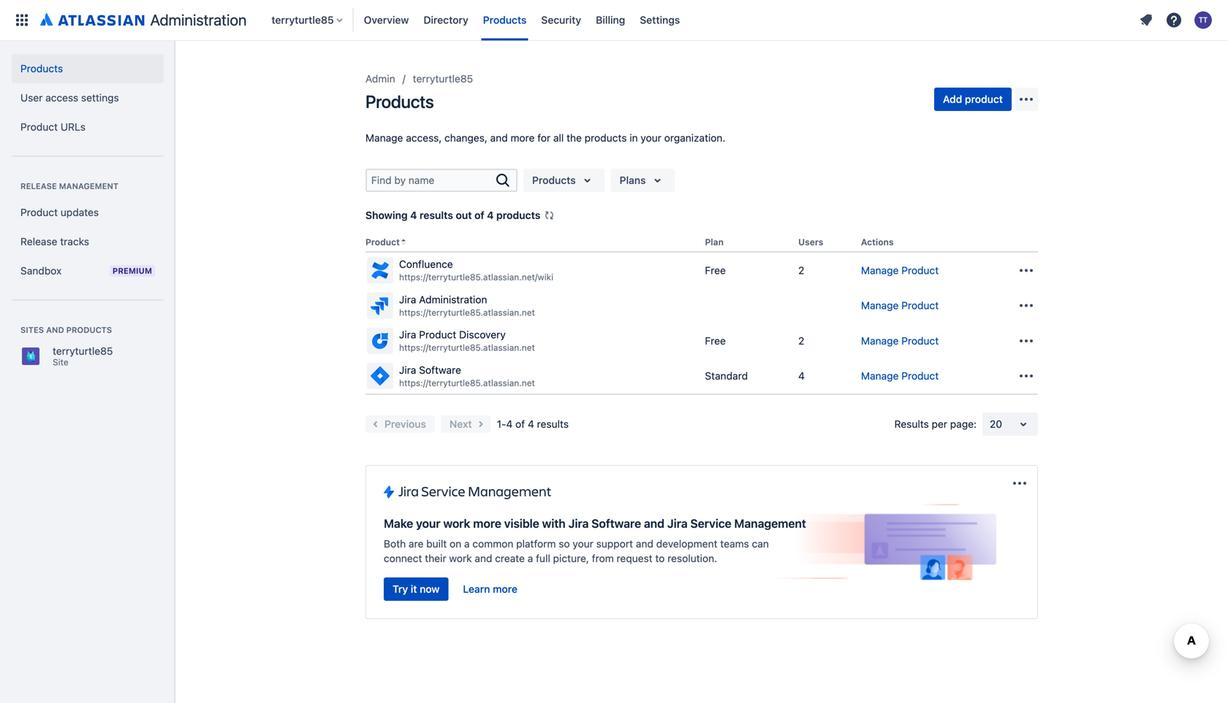 Task type: locate. For each thing, give the bounding box(es) containing it.
1 horizontal spatial your
[[573, 538, 593, 551]]

work up on on the bottom left of the page
[[443, 517, 470, 531]]

jira down jira administration https://terryturtle85.atlassian.net
[[399, 329, 416, 341]]

of
[[474, 209, 484, 221], [515, 419, 525, 431]]

management
[[59, 182, 118, 191]]

products inside global navigation element
[[483, 14, 527, 26]]

jira inside jira product discovery https://terryturtle85.atlassian.net
[[399, 329, 416, 341]]

1 horizontal spatial software
[[592, 517, 641, 531]]

terryturtle85 inside dropdown button
[[271, 14, 334, 26]]

jira inside jira administration https://terryturtle85.atlassian.net
[[399, 294, 416, 306]]

0 vertical spatial products link
[[479, 8, 531, 32]]

software inside make your work more visible with jira software and jira service management both are built on a common platform so your support and development teams can connect their work and create a full picture, from request to resolution.
[[592, 517, 641, 531]]

1 horizontal spatial terryturtle85
[[271, 14, 334, 26]]

a
[[464, 538, 470, 551], [528, 553, 533, 565]]

products left refresh image
[[496, 209, 540, 221]]

1 https://terryturtle85.atlassian.net from the top
[[399, 308, 535, 318]]

20
[[990, 419, 1002, 431]]

0 vertical spatial release
[[20, 182, 57, 191]]

admin
[[365, 73, 395, 85]]

confluence image
[[368, 259, 392, 282], [368, 259, 392, 282]]

1 manage product link from the top
[[861, 264, 939, 277]]

to
[[655, 553, 665, 565]]

jira software image
[[368, 365, 392, 388], [368, 365, 392, 388]]

terryturtle85 site
[[53, 345, 113, 368]]

more
[[511, 132, 535, 144], [473, 517, 501, 531], [493, 584, 518, 596]]

1 manage product from the top
[[861, 264, 939, 277]]

1 vertical spatial free
[[705, 335, 726, 347]]

manage for confluence
[[861, 264, 899, 277]]

0 vertical spatial free
[[705, 264, 726, 277]]

jira down jira product discovery https://terryturtle85.atlassian.net
[[399, 364, 416, 376]]

1 vertical spatial results
[[537, 419, 569, 431]]

1 vertical spatial of
[[515, 419, 525, 431]]

4 manage product from the top
[[861, 370, 939, 382]]

products inside "dropdown button"
[[532, 174, 576, 186]]

and right the 'changes,'
[[490, 132, 508, 144]]

release up product updates at left
[[20, 182, 57, 191]]

administration link
[[35, 8, 252, 32]]

administration down https://terryturtle85.atlassian.net/wiki
[[419, 294, 487, 306]]

3 manage product from the top
[[861, 335, 939, 347]]

0 vertical spatial https://terryturtle85.atlassian.net
[[399, 308, 535, 318]]

products up the 'terryturtle85 site'
[[66, 326, 112, 335]]

0 horizontal spatial terryturtle85
[[53, 345, 113, 357]]

2 https://terryturtle85.atlassian.net from the top
[[399, 343, 535, 353]]

3 https://terryturtle85.atlassian.net from the top
[[399, 378, 535, 389]]

0 horizontal spatial software
[[419, 364, 461, 376]]

1 release from the top
[[20, 182, 57, 191]]

of right 1-
[[515, 419, 525, 431]]

administration
[[150, 11, 247, 29], [419, 294, 487, 306]]

user access settings link
[[12, 83, 164, 113]]

0 horizontal spatial your
[[416, 517, 440, 531]]

terryturtle85
[[271, 14, 334, 26], [413, 73, 473, 85], [53, 345, 113, 357]]

results
[[894, 419, 929, 431]]

software up support
[[592, 517, 641, 531]]

0 horizontal spatial administration
[[150, 11, 247, 29]]

and right the sites
[[46, 326, 64, 335]]

all
[[553, 132, 564, 144]]

plan
[[705, 237, 724, 247]]

products left security
[[483, 14, 527, 26]]

free for product
[[705, 335, 726, 347]]

jira down confluence
[[399, 294, 416, 306]]

jira administration https://terryturtle85.atlassian.net
[[399, 294, 535, 318]]

results
[[420, 209, 453, 221], [537, 419, 569, 431]]

jira
[[399, 294, 416, 306], [399, 329, 416, 341], [399, 364, 416, 376], [568, 517, 589, 531], [667, 517, 688, 531]]

jira right with
[[568, 517, 589, 531]]

1 horizontal spatial administration
[[419, 294, 487, 306]]

add product button
[[934, 88, 1012, 111]]

1 horizontal spatial a
[[528, 553, 533, 565]]

jira service management image
[[384, 484, 551, 502], [384, 484, 551, 502]]

open image
[[1015, 416, 1032, 434]]

more left for
[[511, 132, 535, 144]]

product updates link
[[12, 198, 164, 227]]

https://terryturtle85.atlassian.net/wiki
[[399, 272, 553, 283]]

free for https://terryturtle85.atlassian.net/wiki
[[705, 264, 726, 277]]

and down common
[[475, 553, 492, 565]]

with
[[542, 517, 566, 531]]

2
[[798, 264, 804, 277], [798, 335, 804, 347]]

discovery
[[459, 329, 506, 341]]

standard
[[705, 370, 748, 382]]

1 vertical spatial terryturtle85
[[413, 73, 473, 85]]

2 vertical spatial products
[[66, 326, 112, 335]]

showing
[[365, 209, 408, 221]]

1 vertical spatial 2
[[798, 335, 804, 347]]

4
[[410, 209, 417, 221], [487, 209, 494, 221], [798, 370, 805, 382], [506, 419, 513, 431], [528, 419, 534, 431]]

previous image
[[367, 416, 384, 434]]

free
[[705, 264, 726, 277], [705, 335, 726, 347]]

billing link
[[591, 8, 630, 32]]

1 vertical spatial more
[[473, 517, 501, 531]]

terryturtle85 for terryturtle85 link
[[413, 73, 473, 85]]

more inside "learn more" button
[[493, 584, 518, 596]]

https://terryturtle85.atlassian.net for jira software
[[399, 378, 535, 389]]

global navigation element
[[9, 0, 1134, 41]]

https://terryturtle85.atlassian.net up discovery
[[399, 308, 535, 318]]

jira inside the jira software https://terryturtle85.atlassian.net
[[399, 364, 416, 376]]

products link up settings
[[12, 54, 164, 83]]

work down on on the bottom left of the page
[[449, 553, 472, 565]]

administration banner
[[0, 0, 1228, 41]]

2 for https://terryturtle85.atlassian.net/wiki
[[798, 264, 804, 277]]

settings
[[640, 14, 680, 26]]

atlassian image
[[40, 10, 144, 28], [40, 10, 144, 28]]

a right on on the bottom left of the page
[[464, 538, 470, 551]]

results right 1-
[[537, 419, 569, 431]]

1 vertical spatial products link
[[12, 54, 164, 83]]

more up common
[[473, 517, 501, 531]]

free down plan
[[705, 264, 726, 277]]

1 free from the top
[[705, 264, 726, 277]]

1 vertical spatial software
[[592, 517, 641, 531]]

1 vertical spatial a
[[528, 553, 533, 565]]

2 horizontal spatial terryturtle85
[[413, 73, 473, 85]]

2 vertical spatial your
[[573, 538, 593, 551]]

release for release management
[[20, 182, 57, 191]]

service
[[690, 517, 731, 531]]

manage product link
[[861, 264, 939, 277], [861, 300, 939, 312], [861, 335, 939, 347], [861, 370, 939, 382]]

changes,
[[444, 132, 487, 144]]

release
[[20, 182, 57, 191], [20, 236, 57, 248]]

0 vertical spatial more
[[511, 132, 535, 144]]

0 vertical spatial software
[[419, 364, 461, 376]]

account image
[[1194, 11, 1212, 29]]

access,
[[406, 132, 442, 144]]

0 vertical spatial products
[[585, 132, 627, 144]]

0 vertical spatial work
[[443, 517, 470, 531]]

release up sandbox at the left top
[[20, 236, 57, 248]]

organization.
[[664, 132, 725, 144]]

settings link
[[635, 8, 684, 32]]

1 vertical spatial release
[[20, 236, 57, 248]]

1-4 of 4 results
[[497, 419, 569, 431]]

products down admin link
[[365, 91, 434, 112]]

access
[[45, 92, 78, 104]]

settings
[[81, 92, 119, 104]]

results left out
[[420, 209, 453, 221]]

0 horizontal spatial a
[[464, 538, 470, 551]]

2 free from the top
[[705, 335, 726, 347]]

jira administration image
[[368, 294, 392, 318], [368, 294, 392, 318]]

products up user
[[20, 62, 63, 75]]

more image
[[1011, 475, 1029, 493]]

1 horizontal spatial products
[[496, 209, 540, 221]]

1 vertical spatial https://terryturtle85.atlassian.net
[[399, 343, 535, 353]]

your right so
[[573, 538, 593, 551]]

4 manage product link from the top
[[861, 370, 939, 382]]

a left full
[[528, 553, 533, 565]]

3 manage product link from the top
[[861, 335, 939, 347]]

0 vertical spatial 2
[[798, 264, 804, 277]]

https://terryturtle85.atlassian.net down discovery
[[399, 343, 535, 353]]

https://terryturtle85.atlassian.net
[[399, 308, 535, 318], [399, 343, 535, 353], [399, 378, 535, 389]]

your right in
[[641, 132, 661, 144]]

0 vertical spatial your
[[641, 132, 661, 144]]

free up standard
[[705, 335, 726, 347]]

manage product
[[861, 264, 939, 277], [861, 300, 939, 312], [861, 335, 939, 347], [861, 370, 939, 382]]

0 vertical spatial of
[[474, 209, 484, 221]]

1 horizontal spatial products link
[[479, 8, 531, 32]]

2 vertical spatial more
[[493, 584, 518, 596]]

terryturtle85 for terryturtle85 dropdown button
[[271, 14, 334, 26]]

updates
[[61, 207, 99, 219]]

products link left security link
[[479, 8, 531, 32]]

products up refresh image
[[532, 174, 576, 186]]

actions
[[861, 237, 894, 247]]

release tracks
[[20, 236, 89, 248]]

0 vertical spatial administration
[[150, 11, 247, 29]]

0 vertical spatial terryturtle85
[[271, 14, 334, 26]]

of right out
[[474, 209, 484, 221]]

1 vertical spatial your
[[416, 517, 440, 531]]

1 horizontal spatial results
[[537, 419, 569, 431]]

products left in
[[585, 132, 627, 144]]

2 2 from the top
[[798, 335, 804, 347]]

more right learn at bottom left
[[493, 584, 518, 596]]

management
[[734, 517, 806, 531]]

1 vertical spatial administration
[[419, 294, 487, 306]]

jira product discovery image
[[368, 329, 392, 353], [368, 329, 392, 353]]

manage
[[365, 132, 403, 144], [861, 264, 899, 277], [861, 300, 899, 312], [861, 335, 899, 347], [861, 370, 899, 382]]

https://terryturtle85.atlassian.net down jira product discovery https://terryturtle85.atlassian.net
[[399, 378, 535, 389]]

from
[[592, 553, 614, 565]]

product
[[20, 121, 58, 133], [20, 207, 58, 219], [365, 237, 400, 247], [901, 264, 939, 277], [901, 300, 939, 312], [419, 329, 456, 341], [901, 335, 939, 347], [901, 370, 939, 382]]

now
[[420, 584, 440, 596]]

software down jira product discovery https://terryturtle85.atlassian.net
[[419, 364, 461, 376]]

1 2 from the top
[[798, 264, 804, 277]]

0 horizontal spatial products link
[[12, 54, 164, 83]]

your up built
[[416, 517, 440, 531]]

administration up toggle navigation "image"
[[150, 11, 247, 29]]

jira software https://terryturtle85.atlassian.net
[[399, 364, 535, 389]]

manage for jira product discovery
[[861, 335, 899, 347]]

search image
[[494, 172, 512, 189]]

so
[[559, 538, 570, 551]]

create
[[495, 553, 525, 565]]

1 vertical spatial products
[[496, 209, 540, 221]]

user
[[20, 92, 43, 104]]

software
[[419, 364, 461, 376], [592, 517, 641, 531]]

0 horizontal spatial results
[[420, 209, 453, 221]]

2 vertical spatial https://terryturtle85.atlassian.net
[[399, 378, 535, 389]]

confluence
[[399, 259, 453, 271]]

help icon image
[[1165, 11, 1183, 29]]

per
[[932, 419, 947, 431]]

2 release from the top
[[20, 236, 57, 248]]

overview
[[364, 14, 409, 26]]



Task type: vqa. For each thing, say whether or not it's contained in the screenshot.


Task type: describe. For each thing, give the bounding box(es) containing it.
make
[[384, 517, 413, 531]]

manage product link for product
[[861, 335, 939, 347]]

next image
[[472, 416, 490, 434]]

confluence https://terryturtle85.atlassian.net/wiki
[[399, 259, 553, 283]]

site
[[53, 357, 69, 368]]

https://terryturtle85.atlassian.net for jira administration
[[399, 308, 535, 318]]

security
[[541, 14, 581, 26]]

development
[[656, 538, 718, 551]]

resolution.
[[668, 553, 717, 565]]

product inside jira product discovery https://terryturtle85.atlassian.net
[[419, 329, 456, 341]]

jira for jira software
[[399, 364, 416, 376]]

2 manage product from the top
[[861, 300, 939, 312]]

products for products "dropdown button"
[[532, 174, 576, 186]]

manage product link for https://terryturtle85.atlassian.net/wiki
[[861, 264, 939, 277]]

teams
[[720, 538, 749, 551]]

admin link
[[365, 70, 395, 88]]

sandbox
[[20, 265, 62, 277]]

release management
[[20, 182, 118, 191]]

tracks
[[60, 236, 89, 248]]

common
[[472, 538, 513, 551]]

the
[[567, 132, 582, 144]]

appswitcher icon image
[[13, 11, 31, 29]]

1-
[[497, 419, 506, 431]]

1 horizontal spatial of
[[515, 419, 525, 431]]

on
[[450, 538, 461, 551]]

learn more
[[463, 584, 518, 596]]

their
[[425, 553, 446, 565]]

full
[[536, 553, 550, 565]]

products for the top products link
[[483, 14, 527, 26]]

2 manage product link from the top
[[861, 300, 939, 312]]

results per page:
[[894, 419, 977, 431]]

it
[[411, 584, 417, 596]]

2 vertical spatial terryturtle85
[[53, 345, 113, 357]]

manage access, changes, and more for all the products in your organization.
[[365, 132, 725, 144]]

product urls link
[[12, 113, 164, 142]]

directory
[[424, 14, 468, 26]]

0 vertical spatial results
[[420, 209, 453, 221]]

and up request
[[636, 538, 653, 551]]

terryturtle85 link
[[413, 70, 473, 88]]

release for release tracks
[[20, 236, 57, 248]]

product urls
[[20, 121, 86, 133]]

platform
[[516, 538, 556, 551]]

built
[[426, 538, 447, 551]]

Search text field
[[367, 170, 494, 191]]

try it now
[[393, 584, 440, 596]]

0 horizontal spatial products
[[66, 326, 112, 335]]

2 horizontal spatial your
[[641, 132, 661, 144]]

0 horizontal spatial of
[[474, 209, 484, 221]]

try
[[393, 584, 408, 596]]

premium
[[112, 266, 152, 276]]

showing 4 results out of 4 products
[[365, 209, 540, 221]]

add
[[943, 93, 962, 105]]

terryturtle85 button
[[267, 8, 348, 32]]

are
[[409, 538, 424, 551]]

manage product for product
[[861, 335, 939, 347]]

support
[[596, 538, 633, 551]]

jira product discovery https://terryturtle85.atlassian.net
[[399, 329, 535, 353]]

2 for product
[[798, 335, 804, 347]]

software inside the jira software https://terryturtle85.atlassian.net
[[419, 364, 461, 376]]

urls
[[61, 121, 86, 133]]

learn
[[463, 584, 490, 596]]

add product
[[943, 93, 1003, 105]]

administration inside jira administration https://terryturtle85.atlassian.net
[[419, 294, 487, 306]]

manage product for https://terryturtle85.atlassian.net/wiki
[[861, 264, 939, 277]]

0 vertical spatial a
[[464, 538, 470, 551]]

product
[[965, 93, 1003, 105]]

sites
[[20, 326, 44, 335]]

release tracks link
[[12, 227, 164, 257]]

administration inside global navigation element
[[150, 11, 247, 29]]

page:
[[950, 419, 977, 431]]

both
[[384, 538, 406, 551]]

products for the leftmost products link
[[20, 62, 63, 75]]

can
[[752, 538, 769, 551]]

users
[[798, 237, 823, 247]]

for
[[537, 132, 551, 144]]

out
[[456, 209, 472, 221]]

user access settings
[[20, 92, 119, 104]]

in
[[630, 132, 638, 144]]

visible
[[504, 517, 539, 531]]

2 horizontal spatial products
[[585, 132, 627, 144]]

manage product for software
[[861, 370, 939, 382]]

billing
[[596, 14, 625, 26]]

and up the "to"
[[644, 517, 664, 531]]

toggle navigation image
[[161, 58, 193, 88]]

manage product link for software
[[861, 370, 939, 382]]

overview link
[[359, 8, 413, 32]]

learn more button
[[454, 578, 526, 602]]

manage for jira software
[[861, 370, 899, 382]]

jira for jira administration
[[399, 294, 416, 306]]

product recommendation banner banner
[[365, 466, 1038, 620]]

plans
[[620, 174, 646, 186]]

products button
[[523, 169, 605, 192]]

product updates
[[20, 207, 99, 219]]

refresh image
[[543, 210, 555, 221]]

security link
[[537, 8, 586, 32]]

connect
[[384, 553, 422, 565]]

more inside make your work more visible with jira software and jira service management both are built on a common platform so your support and development teams can connect their work and create a full picture, from request to resolution.
[[473, 517, 501, 531]]

jira up development
[[667, 517, 688, 531]]

try it now button
[[384, 578, 448, 602]]

plans button
[[611, 169, 675, 192]]

1 vertical spatial work
[[449, 553, 472, 565]]

jira for jira product discovery
[[399, 329, 416, 341]]

picture,
[[553, 553, 589, 565]]

make your work more visible with jira software and jira service management both are built on a common platform so your support and development teams can connect their work and create a full picture, from request to resolution.
[[384, 517, 806, 565]]



